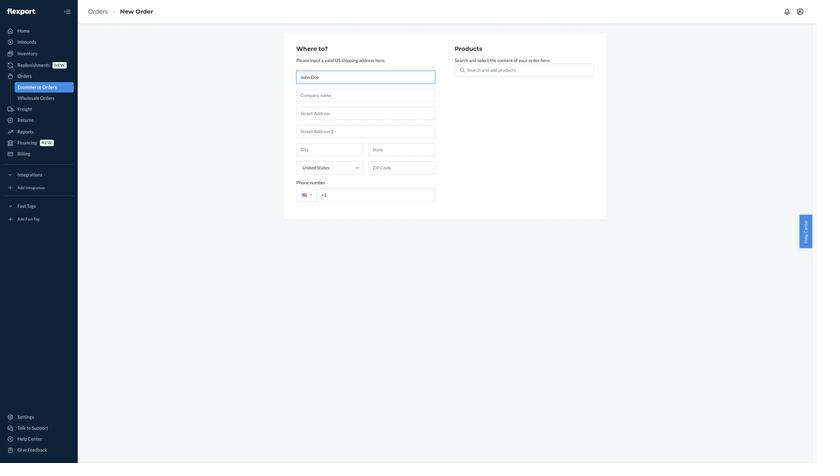Task type: locate. For each thing, give the bounding box(es) containing it.
0 vertical spatial orders link
[[88, 8, 108, 15]]

search for search and add products
[[467, 67, 481, 73]]

orders link left new
[[88, 8, 108, 15]]

0 horizontal spatial orders link
[[4, 71, 74, 82]]

help center button
[[800, 215, 812, 249]]

here. right address
[[375, 58, 386, 63]]

1 horizontal spatial new
[[55, 63, 65, 68]]

wholesale orders link
[[14, 93, 74, 104]]

1 vertical spatial search
[[467, 67, 481, 73]]

Street Address 2 text field
[[296, 125, 435, 138]]

add down fast tags
[[17, 217, 25, 222]]

0 vertical spatial search
[[455, 58, 468, 63]]

states
[[317, 165, 329, 171]]

talk to support
[[17, 426, 48, 431]]

help center link
[[4, 435, 74, 445]]

1 vertical spatial and
[[482, 67, 489, 73]]

add fast tag
[[17, 217, 39, 222]]

1 vertical spatial fast
[[25, 217, 33, 222]]

help center
[[803, 220, 809, 244], [17, 437, 42, 442]]

First & Last Name text field
[[296, 71, 435, 84]]

fast left 'tag' on the top of page
[[25, 217, 33, 222]]

search
[[455, 58, 468, 63], [467, 67, 481, 73]]

and
[[469, 58, 477, 63], [482, 67, 489, 73]]

1 horizontal spatial orders link
[[88, 8, 108, 15]]

orders link up ecommerce orders
[[4, 71, 74, 82]]

freight
[[17, 107, 32, 112]]

add left 'integration'
[[17, 186, 25, 191]]

replenishments
[[17, 63, 50, 68]]

0 horizontal spatial here.
[[375, 58, 386, 63]]

1 horizontal spatial help center
[[803, 220, 809, 244]]

returns link
[[4, 115, 74, 126]]

wholesale
[[18, 96, 39, 101]]

inventory
[[17, 51, 37, 56]]

fast tags button
[[4, 201, 74, 212]]

open account menu image
[[796, 8, 804, 16]]

new order link
[[120, 8, 153, 15]]

0 vertical spatial add
[[17, 186, 25, 191]]

phone
[[296, 180, 309, 186]]

number
[[310, 180, 325, 186]]

1 horizontal spatial center
[[803, 220, 809, 233]]

1 vertical spatial add
[[17, 217, 25, 222]]

inbounds link
[[4, 37, 74, 47]]

1 horizontal spatial help
[[803, 235, 809, 244]]

phone number
[[296, 180, 325, 186]]

search up search image
[[455, 58, 468, 63]]

0 vertical spatial help
[[803, 235, 809, 244]]

center
[[803, 220, 809, 233], [28, 437, 42, 442]]

here. right "order"
[[541, 58, 551, 63]]

home link
[[4, 26, 74, 36]]

give feedback
[[17, 448, 47, 453]]

united
[[303, 165, 316, 171]]

0 vertical spatial center
[[803, 220, 809, 233]]

center inside button
[[803, 220, 809, 233]]

integration
[[25, 186, 45, 191]]

reports link
[[4, 127, 74, 137]]

ZIP Code text field
[[368, 162, 435, 175]]

1 vertical spatial help
[[17, 437, 27, 442]]

breadcrumbs navigation
[[83, 2, 158, 21]]

1 vertical spatial center
[[28, 437, 42, 442]]

add
[[17, 186, 25, 191], [17, 217, 25, 222]]

ecommerce
[[18, 85, 41, 90]]

a
[[321, 58, 324, 63]]

2 here. from the left
[[541, 58, 551, 63]]

0 horizontal spatial and
[[469, 58, 477, 63]]

search right search image
[[467, 67, 481, 73]]

billing link
[[4, 149, 74, 159]]

add for add fast tag
[[17, 217, 25, 222]]

search for search and select the content of your order here.
[[455, 58, 468, 63]]

1 vertical spatial help center
[[17, 437, 42, 442]]

orders
[[88, 8, 108, 15], [17, 74, 32, 79], [42, 85, 57, 90], [40, 96, 54, 101]]

and left the select
[[469, 58, 477, 63]]

where
[[296, 45, 317, 52]]

returns
[[17, 118, 34, 123]]

0 vertical spatial help center
[[803, 220, 809, 244]]

1 here. from the left
[[375, 58, 386, 63]]

feedback
[[28, 448, 47, 453]]

order
[[136, 8, 153, 15]]

fast left tags
[[17, 204, 26, 209]]

united states
[[303, 165, 329, 171]]

new down reports 'link'
[[42, 141, 52, 146]]

new
[[120, 8, 134, 15]]

1 vertical spatial new
[[42, 141, 52, 146]]

give feedback button
[[4, 446, 74, 456]]

content
[[497, 58, 513, 63]]

add integration link
[[4, 183, 74, 193]]

Company name text field
[[296, 89, 435, 102]]

orders link
[[88, 8, 108, 15], [4, 71, 74, 82]]

1 horizontal spatial here.
[[541, 58, 551, 63]]

orders left new
[[88, 8, 108, 15]]

2 add from the top
[[17, 217, 25, 222]]

fast
[[17, 204, 26, 209], [25, 217, 33, 222]]

1 horizontal spatial and
[[482, 67, 489, 73]]

tags
[[27, 204, 36, 209]]

State text field
[[368, 143, 435, 156]]

add integration
[[17, 186, 45, 191]]

Street Address text field
[[296, 107, 435, 120]]

products
[[455, 45, 482, 52]]

0 vertical spatial fast
[[17, 204, 26, 209]]

your
[[519, 58, 528, 63]]

and left "add" at right
[[482, 67, 489, 73]]

here.
[[375, 58, 386, 63], [541, 58, 551, 63]]

new down inventory link
[[55, 63, 65, 68]]

help
[[803, 235, 809, 244], [17, 437, 27, 442]]

and for add
[[482, 67, 489, 73]]

0 vertical spatial new
[[55, 63, 65, 68]]

wholesale orders
[[18, 96, 54, 101]]

0 horizontal spatial new
[[42, 141, 52, 146]]

integrations
[[17, 172, 42, 178]]

support
[[32, 426, 48, 431]]

orders down ecommerce orders link
[[40, 96, 54, 101]]

City text field
[[296, 143, 363, 156]]

1 add from the top
[[17, 186, 25, 191]]

search and add products
[[467, 67, 516, 73]]

fast tags
[[17, 204, 36, 209]]

close navigation image
[[63, 8, 71, 16]]

0 vertical spatial and
[[469, 58, 477, 63]]

new
[[55, 63, 65, 68], [42, 141, 52, 146]]



Task type: vqa. For each thing, say whether or not it's contained in the screenshot.
Settings link
yes



Task type: describe. For each thing, give the bounding box(es) containing it.
products
[[498, 67, 516, 73]]

please input a valid us shipping address here.
[[296, 58, 386, 63]]

give
[[17, 448, 27, 453]]

input
[[310, 58, 321, 63]]

talk to support button
[[4, 424, 74, 434]]

orders up ecommerce
[[17, 74, 32, 79]]

where to?
[[296, 45, 328, 52]]

add for add integration
[[17, 186, 25, 191]]

help inside button
[[803, 235, 809, 244]]

new for financing
[[42, 141, 52, 146]]

tag
[[34, 217, 39, 222]]

open notifications image
[[784, 8, 791, 16]]

settings
[[17, 415, 34, 420]]

orders up wholesale orders link
[[42, 85, 57, 90]]

add
[[490, 67, 497, 73]]

us
[[335, 58, 341, 63]]

add fast tag link
[[4, 214, 74, 225]]

ecommerce orders link
[[14, 82, 74, 93]]

united states: + 1 image
[[310, 195, 312, 196]]

home
[[17, 28, 30, 34]]

search image
[[460, 68, 465, 72]]

inbounds
[[17, 39, 36, 45]]

please
[[296, 58, 309, 63]]

and for select
[[469, 58, 477, 63]]

select
[[477, 58, 489, 63]]

financing
[[17, 140, 37, 146]]

the
[[490, 58, 497, 63]]

inventory link
[[4, 49, 74, 59]]

new order
[[120, 8, 153, 15]]

1 vertical spatial orders link
[[4, 71, 74, 82]]

of
[[514, 58, 518, 63]]

ecommerce orders
[[18, 85, 57, 90]]

0 horizontal spatial help center
[[17, 437, 42, 442]]

to
[[27, 426, 31, 431]]

order
[[529, 58, 540, 63]]

freight link
[[4, 104, 74, 115]]

help center inside button
[[803, 220, 809, 244]]

address
[[359, 58, 375, 63]]

billing
[[17, 151, 30, 157]]

0 horizontal spatial center
[[28, 437, 42, 442]]

fast inside dropdown button
[[17, 204, 26, 209]]

reports
[[17, 129, 34, 135]]

shipping
[[342, 58, 358, 63]]

new for replenishments
[[55, 63, 65, 68]]

settings link
[[4, 413, 74, 423]]

0 horizontal spatial help
[[17, 437, 27, 442]]

to?
[[319, 45, 328, 52]]

valid
[[325, 58, 334, 63]]

search and select the content of your order here.
[[455, 58, 551, 63]]

orders inside the breadcrumbs 'navigation'
[[88, 8, 108, 15]]

1 (702) 123-4567 telephone field
[[296, 189, 435, 202]]

integrations button
[[4, 170, 74, 180]]

flexport logo image
[[7, 8, 36, 15]]

talk
[[17, 426, 26, 431]]



